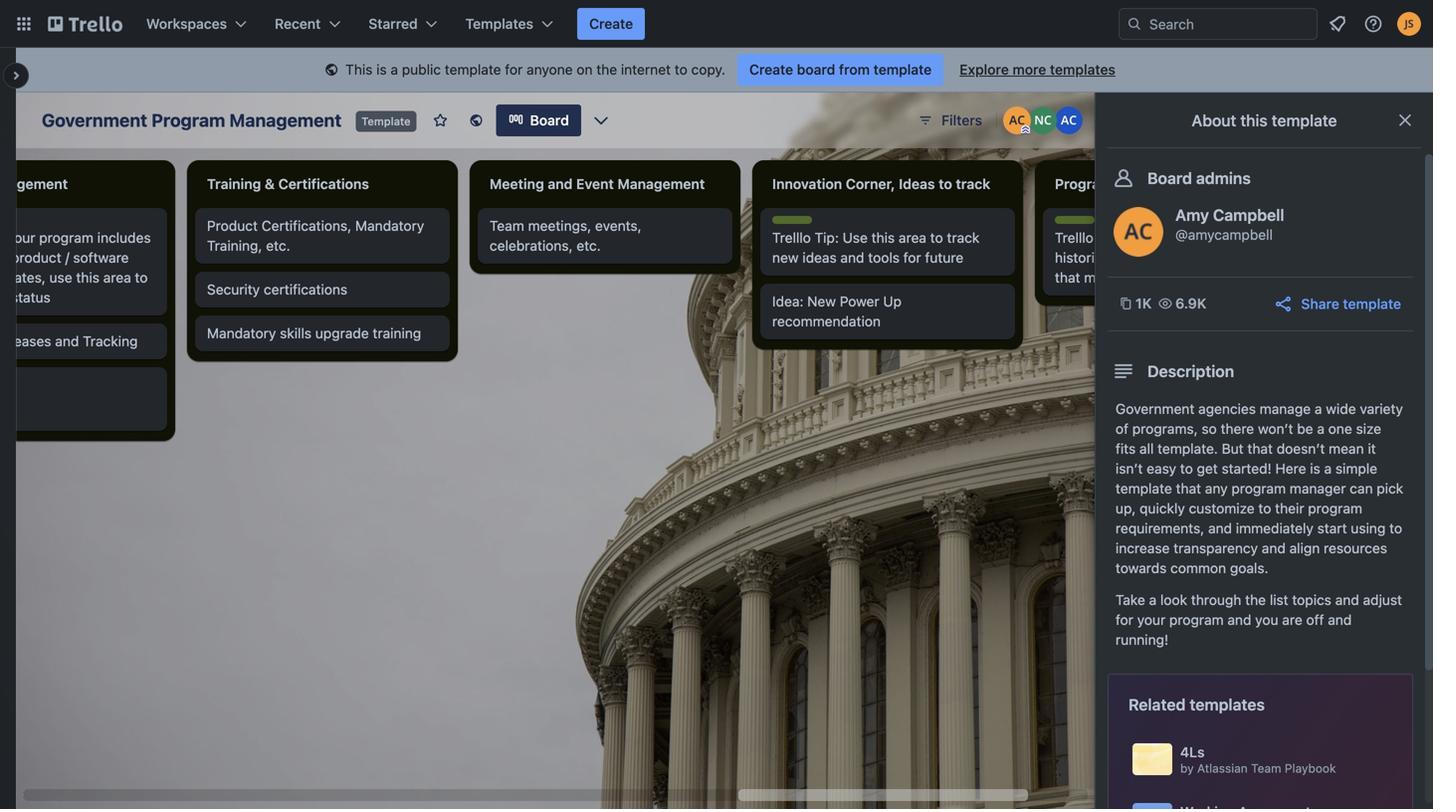 Task type: vqa. For each thing, say whether or not it's contained in the screenshot.
"+"
no



Task type: locate. For each thing, give the bounding box(es) containing it.
government for government agencies manage a wide variety of programs, so there won't be a one size fits all template. but that doesn't mean it isn't easy to get started!  here is a simple template that any program manager can pick up, quickly customize to their program requirements, and immediately start using to increase transparency and align resources towards common goals.
[[1116, 401, 1195, 417]]

government inside government agencies manage a wide variety of programs, so there won't be a one size fits all template. but that doesn't mean it isn't easy to get started!  here is a simple template that any program manager can pick up, quickly customize to their program requirements, and immediately start using to increase transparency and align resources towards common goals.
[[1116, 401, 1195, 417]]

workspaces
[[146, 15, 227, 32]]

area inside trello tip trelllo tip: use this area to track new ideas and tools for future
[[899, 229, 927, 246]]

this up reviews
[[1154, 229, 1178, 246]]

and inside trello tip trelllo tip: use this area to track new ideas and tools for future
[[841, 249, 865, 266]]

tip: up historical
[[1098, 229, 1122, 246]]

meeting and event management
[[490, 176, 705, 192]]

management up training & certifications
[[229, 109, 342, 131]]

1 horizontal spatial tip:
[[1098, 229, 1122, 246]]

0 vertical spatial the
[[596, 61, 617, 78]]

search image
[[1127, 16, 1143, 32]]

0 horizontal spatial etc.
[[266, 237, 290, 254]]

a left wide on the right of the page
[[1315, 401, 1322, 417]]

program inside text box
[[1055, 176, 1113, 192]]

this up tools
[[872, 229, 895, 246]]

4ls
[[1181, 744, 1205, 760]]

1 vertical spatial be
[[1297, 421, 1314, 437]]

about this template
[[1192, 111, 1337, 130]]

0 vertical spatial government
[[42, 109, 147, 131]]

trello up historical
[[1055, 217, 1087, 231]]

is right "this"
[[376, 61, 387, 78]]

1 horizontal spatial board
[[1148, 169, 1192, 188]]

explore
[[960, 61, 1009, 78]]

2 horizontal spatial this
[[1241, 111, 1268, 130]]

to inside text field
[[939, 176, 952, 192]]

to right the ideas
[[939, 176, 952, 192]]

event
[[576, 176, 614, 192]]

product certifications, mandatory training, etc.
[[207, 217, 424, 254]]

1 horizontal spatial government
[[1116, 401, 1195, 417]]

trello inside trello tip trelllo tip: use this area to hold historical reviews and documents that might need to be referenced
[[1055, 217, 1087, 231]]

trelllo for historical
[[1055, 229, 1094, 246]]

government up programs,
[[1116, 401, 1195, 417]]

area for documents
[[1181, 229, 1209, 246]]

that down historical
[[1055, 269, 1081, 286]]

events,
[[595, 217, 642, 234]]

0 vertical spatial amy campbell (amycampbell) image
[[1003, 107, 1031, 134]]

amy
[[1176, 206, 1209, 224]]

1 vertical spatial government
[[1116, 401, 1195, 417]]

their
[[1275, 500, 1305, 517]]

this inside trello tip trelllo tip: use this area to track new ideas and tools for future
[[872, 229, 895, 246]]

0 horizontal spatial amy campbell (amycampbell) image
[[1003, 107, 1031, 134]]

1 horizontal spatial for
[[904, 249, 921, 266]]

0 horizontal spatial area
[[899, 229, 927, 246]]

program down through
[[1170, 612, 1224, 628]]

and inside trello tip trelllo tip: use this area to hold historical reviews and documents that might need to be referenced
[[1170, 249, 1194, 266]]

off
[[1306, 612, 1324, 628]]

program inside text box
[[151, 109, 225, 131]]

is inside government agencies manage a wide variety of programs, so there won't be a one size fits all template. but that doesn't mean it isn't easy to get started!  here is a simple template that any program manager can pick up, quickly customize to their program requirements, and immediately start using to increase transparency and align resources towards common goals.
[[1310, 460, 1321, 477]]

tip up historical
[[1090, 217, 1109, 231]]

1 horizontal spatial the
[[1245, 592, 1266, 608]]

use inside trello tip trelllo tip: use this area to track new ideas and tools for future
[[843, 229, 868, 246]]

1 horizontal spatial trelllo
[[1055, 229, 1094, 246]]

templates up 4ls
[[1190, 695, 1265, 714]]

0 horizontal spatial program
[[1170, 612, 1224, 628]]

area for tools
[[899, 229, 927, 246]]

template inside "share template" 'button'
[[1343, 296, 1402, 312]]

0 vertical spatial management
[[229, 109, 342, 131]]

security
[[207, 281, 260, 298]]

trelllo up historical
[[1055, 229, 1094, 246]]

documents
[[1197, 249, 1269, 266]]

1 vertical spatial management
[[618, 176, 705, 192]]

1 vertical spatial team
[[1251, 761, 1282, 775]]

0 horizontal spatial use
[[843, 229, 868, 246]]

0 vertical spatial be
[[1177, 269, 1193, 286]]

tip inside trello tip trelllo tip: use this area to track new ideas and tools for future
[[808, 217, 826, 231]]

tip: inside trello tip trelllo tip: use this area to track new ideas and tools for future
[[815, 229, 839, 246]]

take a look through the list topics and adjust for your program and you are off and running!
[[1116, 592, 1402, 648]]

1 horizontal spatial etc.
[[577, 237, 601, 254]]

be inside government agencies manage a wide variety of programs, so there won't be a one size fits all template. but that doesn't mean it isn't easy to get started!  here is a simple template that any program manager can pick up, quickly customize to their program requirements, and immediately start using to increase transparency and align resources towards common goals.
[[1297, 421, 1314, 437]]

1 vertical spatial track
[[947, 229, 980, 246]]

goals.
[[1230, 560, 1269, 576]]

2 tip from the left
[[1090, 217, 1109, 231]]

you
[[1255, 612, 1279, 628]]

team inside 4ls by atlassian team playbook
[[1251, 761, 1282, 775]]

0 horizontal spatial trelllo
[[772, 229, 811, 246]]

area inside trello tip trelllo tip: use this area to hold historical reviews and documents that might need to be referenced
[[1181, 229, 1209, 246]]

power
[[840, 293, 880, 310]]

color: lime, title: "trello tip" element up historical
[[1055, 216, 1109, 231]]

agencies
[[1199, 401, 1256, 417]]

start
[[1318, 520, 1347, 537]]

etc. down meetings,
[[577, 237, 601, 254]]

be up doesn't
[[1297, 421, 1314, 437]]

etc. inside product certifications, mandatory training, etc.
[[266, 237, 290, 254]]

to right need
[[1160, 269, 1173, 286]]

None text field
[[0, 168, 167, 200]]

1 horizontal spatial is
[[1310, 460, 1321, 477]]

1 vertical spatial program
[[1055, 176, 1113, 192]]

mandatory skills upgrade training
[[207, 325, 421, 341]]

1 horizontal spatial use
[[1125, 229, 1151, 246]]

new
[[808, 293, 836, 310]]

0 vertical spatial for
[[505, 61, 523, 78]]

customize views image
[[591, 110, 611, 130]]

program
[[1232, 480, 1286, 497], [1308, 500, 1363, 517], [1170, 612, 1224, 628]]

tip for ideas
[[808, 217, 826, 231]]

0 horizontal spatial create
[[589, 15, 633, 32]]

1 vertical spatial for
[[904, 249, 921, 266]]

and down customize
[[1208, 520, 1232, 537]]

program down amy campbell (amycampbell26) image
[[1055, 176, 1113, 192]]

towards
[[1116, 560, 1167, 576]]

0 horizontal spatial tip
[[808, 217, 826, 231]]

need
[[1125, 269, 1157, 286]]

2 etc. from the left
[[577, 237, 601, 254]]

be up 6.9k
[[1177, 269, 1193, 286]]

resources
[[1324, 540, 1388, 556]]

for inside trello tip trelllo tip: use this area to track new ideas and tools for future
[[904, 249, 921, 266]]

description
[[1148, 362, 1234, 381]]

Innovation Corner, Ideas to track text field
[[760, 168, 1015, 200]]

ideas
[[899, 176, 935, 192]]

1 vertical spatial mandatory
[[207, 325, 276, 341]]

0 horizontal spatial this
[[872, 229, 895, 246]]

1 horizontal spatial area
[[1181, 229, 1209, 246]]

requirements,
[[1116, 520, 1205, 537]]

1 horizontal spatial create
[[749, 61, 793, 78]]

transparency
[[1174, 540, 1258, 556]]

trello inside trello tip trelllo tip: use this area to track new ideas and tools for future
[[772, 217, 804, 231]]

color: lime, title: "trello tip" element up new
[[772, 216, 826, 231]]

and left the event at the top left of page
[[548, 176, 573, 192]]

security certifications link
[[207, 280, 438, 300]]

amy campbell (amycampbell) image
[[1003, 107, 1031, 134], [1114, 207, 1164, 257]]

area up tools
[[899, 229, 927, 246]]

use
[[843, 229, 868, 246], [1125, 229, 1151, 246]]

tip up ideas
[[808, 217, 826, 231]]

government inside text box
[[42, 109, 147, 131]]

2 color: lime, title: "trello tip" element from the left
[[1055, 216, 1109, 231]]

0 horizontal spatial color: lime, title: "trello tip" element
[[772, 216, 826, 231]]

create inside 'link'
[[749, 61, 793, 78]]

a left public at left
[[391, 61, 398, 78]]

etc. inside team meetings, events, celebrations, etc.
[[577, 237, 601, 254]]

0 horizontal spatial team
[[490, 217, 524, 234]]

1 horizontal spatial be
[[1297, 421, 1314, 437]]

0 horizontal spatial government
[[42, 109, 147, 131]]

Board name text field
[[32, 105, 352, 136]]

1 horizontal spatial program
[[1232, 480, 1286, 497]]

create board from template link
[[738, 54, 944, 86]]

that up started!
[[1248, 440, 1273, 457]]

government down back to home image
[[42, 109, 147, 131]]

that
[[1055, 269, 1081, 286], [1248, 440, 1273, 457], [1176, 480, 1202, 497]]

area down amy
[[1181, 229, 1209, 246]]

team inside team meetings, events, celebrations, etc.
[[490, 217, 524, 234]]

0 vertical spatial track
[[956, 176, 991, 192]]

track up 'future' in the top right of the page
[[947, 229, 980, 246]]

1 tip: from the left
[[815, 229, 839, 246]]

tip inside trello tip trelllo tip: use this area to hold historical reviews and documents that might need to be referenced
[[1090, 217, 1109, 231]]

trelllo inside trello tip trelllo tip: use this area to track new ideas and tools for future
[[772, 229, 811, 246]]

trello tip trelllo tip: use this area to hold historical reviews and documents that might need to be referenced
[[1055, 217, 1269, 286]]

mandatory down 'security'
[[207, 325, 276, 341]]

1 trelllo from the left
[[772, 229, 811, 246]]

innovation
[[772, 176, 842, 192]]

adjust
[[1363, 592, 1402, 608]]

and right reviews
[[1170, 249, 1194, 266]]

amy campbell (amycampbell) image left amy campbell (amycampbell26) image
[[1003, 107, 1031, 134]]

the right on
[[596, 61, 617, 78]]

1 vertical spatial templates
[[1190, 695, 1265, 714]]

1 horizontal spatial mandatory
[[355, 217, 424, 234]]

2 use from the left
[[1125, 229, 1151, 246]]

1 vertical spatial board
[[1148, 169, 1192, 188]]

reviews
[[1117, 249, 1166, 266]]

use down corner,
[[843, 229, 868, 246]]

more
[[1013, 61, 1046, 78]]

up
[[883, 293, 902, 310]]

0 vertical spatial that
[[1055, 269, 1081, 286]]

is
[[376, 61, 387, 78], [1310, 460, 1321, 477]]

0 horizontal spatial management
[[229, 109, 342, 131]]

1 vertical spatial that
[[1248, 440, 1273, 457]]

all
[[1140, 440, 1154, 457]]

0 horizontal spatial program
[[151, 109, 225, 131]]

the up you
[[1245, 592, 1266, 608]]

1 area from the left
[[899, 229, 927, 246]]

0 vertical spatial templates
[[1050, 61, 1116, 78]]

0 horizontal spatial trello
[[772, 217, 804, 231]]

2 vertical spatial that
[[1176, 480, 1202, 497]]

a
[[391, 61, 398, 78], [1315, 401, 1322, 417], [1317, 421, 1325, 437], [1324, 460, 1332, 477], [1149, 592, 1157, 608]]

1 vertical spatial create
[[749, 61, 793, 78]]

create up on
[[589, 15, 633, 32]]

2 trelllo from the left
[[1055, 229, 1094, 246]]

use up reviews
[[1125, 229, 1151, 246]]

new
[[772, 249, 799, 266]]

a up your
[[1149, 592, 1157, 608]]

1 tip from the left
[[808, 217, 826, 231]]

to up 'future' in the top right of the page
[[930, 229, 943, 246]]

2 horizontal spatial for
[[1116, 612, 1134, 628]]

for right tools
[[904, 249, 921, 266]]

document
[[1116, 176, 1185, 192]]

board up amy
[[1148, 169, 1192, 188]]

public image
[[468, 112, 484, 128]]

program up start on the right bottom of page
[[1308, 500, 1363, 517]]

templates button
[[454, 8, 565, 40]]

track inside text field
[[956, 176, 991, 192]]

etc. for meetings,
[[577, 237, 601, 254]]

2 tip: from the left
[[1098, 229, 1122, 246]]

skills
[[280, 325, 312, 341]]

template down 'isn't'
[[1116, 480, 1172, 497]]

etc. down certifications,
[[266, 237, 290, 254]]

your
[[1137, 612, 1166, 628]]

mandatory down certifications
[[355, 217, 424, 234]]

1 horizontal spatial color: lime, title: "trello tip" element
[[1055, 216, 1109, 231]]

0 horizontal spatial is
[[376, 61, 387, 78]]

common
[[1171, 560, 1226, 576]]

a left one
[[1317, 421, 1325, 437]]

0 horizontal spatial for
[[505, 61, 523, 78]]

management up events, at the top left of the page
[[618, 176, 705, 192]]

create button
[[577, 8, 645, 40]]

board down the anyone on the left top of the page
[[530, 112, 569, 128]]

2 area from the left
[[1181, 229, 1209, 246]]

share template button
[[1274, 294, 1402, 315]]

0 vertical spatial team
[[490, 217, 524, 234]]

1 horizontal spatial tip
[[1090, 217, 1109, 231]]

amy campbell (amycampbell) image up need
[[1114, 207, 1164, 257]]

for down take
[[1116, 612, 1134, 628]]

0 horizontal spatial be
[[1177, 269, 1193, 286]]

area
[[899, 229, 927, 246], [1181, 229, 1209, 246]]

size
[[1356, 421, 1382, 437]]

up,
[[1116, 500, 1136, 517]]

1 trello from the left
[[772, 217, 804, 231]]

upgrade
[[315, 325, 369, 341]]

2 horizontal spatial program
[[1308, 500, 1363, 517]]

1 vertical spatial the
[[1245, 592, 1266, 608]]

1 use from the left
[[843, 229, 868, 246]]

0 vertical spatial mandatory
[[355, 217, 424, 234]]

is up manager
[[1310, 460, 1321, 477]]

team up celebrations,
[[490, 217, 524, 234]]

and left the adjust
[[1336, 592, 1359, 608]]

track right the ideas
[[956, 176, 991, 192]]

create inside button
[[589, 15, 633, 32]]

0 vertical spatial board
[[530, 112, 569, 128]]

create left board
[[749, 61, 793, 78]]

this for trelllo tip: use this area to hold historical reviews and documents that might need to be referenced
[[1154, 229, 1178, 246]]

1 horizontal spatial this
[[1154, 229, 1178, 246]]

template right share
[[1343, 296, 1402, 312]]

trelllo tip: use this area to hold historical reviews and documents that might need to be referenced link
[[1055, 228, 1286, 288]]

0 vertical spatial create
[[589, 15, 633, 32]]

templates up amy campbell (amycampbell26) image
[[1050, 61, 1116, 78]]

this inside trello tip trelllo tip: use this area to hold historical reviews and documents that might need to be referenced
[[1154, 229, 1178, 246]]

1 horizontal spatial program
[[1055, 176, 1113, 192]]

back to home image
[[48, 8, 122, 40]]

0 horizontal spatial the
[[596, 61, 617, 78]]

and left you
[[1228, 612, 1252, 628]]

0 horizontal spatial board
[[530, 112, 569, 128]]

board admins
[[1148, 169, 1251, 188]]

a inside take a look through the list topics and adjust for your program and you are off and running!
[[1149, 592, 1157, 608]]

internet
[[621, 61, 671, 78]]

trello
[[772, 217, 804, 231], [1055, 217, 1087, 231]]

for
[[505, 61, 523, 78], [904, 249, 921, 266], [1116, 612, 1134, 628]]

recent
[[275, 15, 321, 32]]

to right using
[[1390, 520, 1403, 537]]

trelllo tip: use this area to track new ideas and tools for future link
[[772, 228, 1003, 268]]

meeting
[[490, 176, 544, 192]]

trello for trelllo tip: use this area to track new ideas and tools for future
[[772, 217, 804, 231]]

1 horizontal spatial trello
[[1055, 217, 1087, 231]]

color: lime, title: "trello tip" element
[[772, 216, 826, 231], [1055, 216, 1109, 231]]

program up training
[[151, 109, 225, 131]]

to
[[675, 61, 688, 78], [939, 176, 952, 192], [930, 229, 943, 246], [1213, 229, 1226, 246], [1160, 269, 1173, 286], [1180, 460, 1193, 477], [1259, 500, 1272, 517], [1390, 520, 1403, 537]]

manager
[[1290, 480, 1346, 497]]

template
[[445, 61, 501, 78], [874, 61, 932, 78], [1272, 111, 1337, 130], [1343, 296, 1402, 312], [1116, 480, 1172, 497]]

0 vertical spatial program
[[151, 109, 225, 131]]

0 horizontal spatial tip:
[[815, 229, 839, 246]]

this right about
[[1241, 111, 1268, 130]]

doesn't
[[1277, 440, 1325, 457]]

management inside text box
[[229, 109, 342, 131]]

explore more templates
[[960, 61, 1116, 78]]

celebrations,
[[490, 237, 573, 254]]

1 horizontal spatial management
[[618, 176, 705, 192]]

tip: up ideas
[[815, 229, 839, 246]]

management
[[229, 109, 342, 131], [618, 176, 705, 192]]

0 horizontal spatial that
[[1055, 269, 1081, 286]]

color: lime, title: "trello tip" element for trelllo tip: use this area to track new ideas and tools for future
[[772, 216, 826, 231]]

1 etc. from the left
[[266, 237, 290, 254]]

1 vertical spatial amy campbell (amycampbell) image
[[1114, 207, 1164, 257]]

team right atlassian
[[1251, 761, 1282, 775]]

@amycampbell
[[1176, 226, 1273, 243]]

1 vertical spatial program
[[1308, 500, 1363, 517]]

trelllo for new
[[772, 229, 811, 246]]

government agencies manage a wide variety of programs, so there won't be a one size fits all template. but that doesn't mean it isn't easy to get started!  here is a simple template that any program manager can pick up, quickly customize to their program requirements, and immediately start using to increase transparency and align resources towards common goals.
[[1116, 401, 1404, 576]]

1 horizontal spatial team
[[1251, 761, 1282, 775]]

tip: for reviews
[[1098, 229, 1122, 246]]

1 vertical spatial is
[[1310, 460, 1321, 477]]

filters
[[942, 112, 982, 128]]

certifications
[[278, 176, 369, 192]]

2 trello from the left
[[1055, 217, 1087, 231]]

take
[[1116, 592, 1146, 608]]

2 vertical spatial program
[[1170, 612, 1224, 628]]

and left tools
[[841, 249, 865, 266]]

program
[[151, 109, 225, 131], [1055, 176, 1113, 192]]

tip: inside trello tip trelllo tip: use this area to hold historical reviews and documents that might need to be referenced
[[1098, 229, 1122, 246]]

0 vertical spatial is
[[376, 61, 387, 78]]

trelllo inside trello tip trelllo tip: use this area to hold historical reviews and documents that might need to be referenced
[[1055, 229, 1094, 246]]

that down get
[[1176, 480, 1202, 497]]

template right from
[[874, 61, 932, 78]]

innovation corner, ideas to track
[[772, 176, 991, 192]]

for left the anyone on the left top of the page
[[505, 61, 523, 78]]

of
[[1116, 421, 1129, 437]]

trello up new
[[772, 217, 804, 231]]

workspaces button
[[134, 8, 259, 40]]

it
[[1368, 440, 1376, 457]]

program down started!
[[1232, 480, 1286, 497]]

use inside trello tip trelllo tip: use this area to hold historical reviews and documents that might need to be referenced
[[1125, 229, 1151, 246]]

any
[[1205, 480, 1228, 497]]

etc.
[[266, 237, 290, 254], [577, 237, 601, 254]]

that inside trello tip trelllo tip: use this area to hold historical reviews and documents that might need to be referenced
[[1055, 269, 1081, 286]]

related templates
[[1129, 695, 1265, 714]]

2 vertical spatial for
[[1116, 612, 1134, 628]]

trelllo up new
[[772, 229, 811, 246]]

1 color: lime, title: "trello tip" element from the left
[[772, 216, 826, 231]]



Task type: describe. For each thing, give the bounding box(es) containing it.
template up 'public' 'icon'
[[445, 61, 501, 78]]

easy
[[1147, 460, 1177, 477]]

get
[[1197, 460, 1218, 477]]

campbell
[[1213, 206, 1285, 224]]

align
[[1290, 540, 1320, 556]]

mandatory skills upgrade training link
[[207, 323, 438, 343]]

0 notifications image
[[1326, 12, 1350, 36]]

template inside government agencies manage a wide variety of programs, so there won't be a one size fits all template. but that doesn't mean it isn't easy to get started!  here is a simple template that any program manager can pick up, quickly customize to their program requirements, and immediately start using to increase transparency and align resources towards common goals.
[[1116, 480, 1172, 497]]

board
[[797, 61, 835, 78]]

government program management
[[42, 109, 342, 131]]

create for create board from template
[[749, 61, 793, 78]]

mandatory inside product certifications, mandatory training, etc.
[[355, 217, 424, 234]]

training
[[373, 325, 421, 341]]

public
[[402, 61, 441, 78]]

be inside trello tip trelllo tip: use this area to hold historical reviews and documents that might need to be referenced
[[1177, 269, 1193, 286]]

star or unstar board image
[[433, 112, 449, 128]]

idea: new power up recommendation
[[772, 293, 902, 329]]

atlassian
[[1197, 761, 1248, 775]]

0 horizontal spatial mandatory
[[207, 325, 276, 341]]

tools
[[868, 249, 900, 266]]

4ls by atlassian team playbook
[[1181, 744, 1336, 775]]

using
[[1351, 520, 1386, 537]]

meetings,
[[528, 217, 591, 234]]

template right about
[[1272, 111, 1337, 130]]

share
[[1301, 296, 1340, 312]]

historical
[[1055, 249, 1113, 266]]

for inside take a look through the list topics and adjust for your program and you are off and running!
[[1116, 612, 1134, 628]]

through
[[1191, 592, 1242, 608]]

starred button
[[357, 8, 450, 40]]

management inside text box
[[618, 176, 705, 192]]

john smith (johnsmith38824343) image
[[1398, 12, 1421, 36]]

Meeting and Event Management text field
[[478, 168, 733, 200]]

amy campbell link
[[1176, 206, 1285, 224]]

to left copy.
[[675, 61, 688, 78]]

product
[[207, 217, 258, 234]]

certifications
[[264, 281, 348, 298]]

filters button
[[912, 105, 988, 136]]

0 vertical spatial program
[[1232, 480, 1286, 497]]

playbook
[[1285, 761, 1336, 775]]

are
[[1282, 612, 1303, 628]]

program inside take a look through the list topics and adjust for your program and you are off and running!
[[1170, 612, 1224, 628]]

customize
[[1189, 500, 1255, 517]]

Training & Certifications text field
[[195, 168, 450, 200]]

trello for trelllo tip: use this area to hold historical reviews and documents that might need to be referenced
[[1055, 217, 1087, 231]]

Program Document Archive text field
[[1043, 168, 1298, 200]]

this is a public template for anyone on the internet to copy.
[[345, 61, 726, 78]]

there
[[1221, 421, 1254, 437]]

to up immediately
[[1259, 500, 1272, 517]]

mean
[[1329, 440, 1364, 457]]

this member is an admin of this board. image
[[1021, 125, 1030, 134]]

tip: for ideas
[[815, 229, 839, 246]]

corner,
[[846, 176, 895, 192]]

manage
[[1260, 401, 1311, 417]]

and right off
[[1328, 612, 1352, 628]]

nicole cvitanovic (nicolecvitanovic) image
[[1029, 107, 1057, 134]]

admins
[[1196, 169, 1251, 188]]

but
[[1222, 440, 1244, 457]]

ideas
[[803, 249, 837, 266]]

2 horizontal spatial that
[[1248, 440, 1273, 457]]

might
[[1084, 269, 1121, 286]]

team meetings, events, celebrations, etc.
[[490, 217, 642, 254]]

immediately
[[1236, 520, 1314, 537]]

future
[[925, 249, 964, 266]]

trello tip trelllo tip: use this area to track new ideas and tools for future
[[772, 217, 980, 266]]

can
[[1350, 480, 1373, 497]]

create board from template
[[749, 61, 932, 78]]

related
[[1129, 695, 1186, 714]]

variety
[[1360, 401, 1403, 417]]

list
[[1270, 592, 1289, 608]]

government for government program management
[[42, 109, 147, 131]]

about
[[1192, 111, 1237, 130]]

template inside the create board from template 'link'
[[874, 61, 932, 78]]

track inside trello tip trelllo tip: use this area to track new ideas and tools for future
[[947, 229, 980, 246]]

simple
[[1336, 460, 1378, 477]]

use for reviews
[[1125, 229, 1151, 246]]

board for board admins
[[1148, 169, 1192, 188]]

1 horizontal spatial amy campbell (amycampbell) image
[[1114, 207, 1164, 257]]

0 horizontal spatial templates
[[1050, 61, 1116, 78]]

fits
[[1116, 440, 1136, 457]]

started!
[[1222, 460, 1272, 477]]

1 horizontal spatial templates
[[1190, 695, 1265, 714]]

use for ideas
[[843, 229, 868, 246]]

starred
[[369, 15, 418, 32]]

primary element
[[0, 0, 1433, 48]]

won't
[[1258, 421, 1294, 437]]

color: lime, title: "trello tip" element for trelllo tip: use this area to hold historical reviews and documents that might need to be referenced
[[1055, 216, 1109, 231]]

and inside text box
[[548, 176, 573, 192]]

etc. for certifications,
[[266, 237, 290, 254]]

create for create
[[589, 15, 633, 32]]

pick
[[1377, 480, 1404, 497]]

sm image
[[322, 61, 342, 81]]

to down template.
[[1180, 460, 1193, 477]]

to inside trello tip trelllo tip: use this area to track new ideas and tools for future
[[930, 229, 943, 246]]

board for board
[[530, 112, 569, 128]]

to left hold in the top of the page
[[1213, 229, 1226, 246]]

product certifications, mandatory training, etc. link
[[207, 216, 438, 256]]

look
[[1161, 592, 1188, 608]]

wide
[[1326, 401, 1356, 417]]

this for trelllo tip: use this area to track new ideas and tools for future
[[872, 229, 895, 246]]

program document archive
[[1055, 176, 1239, 192]]

templates
[[466, 15, 534, 32]]

security certifications
[[207, 281, 348, 298]]

amy campbell (amycampbell26) image
[[1055, 107, 1083, 134]]

recent button
[[263, 8, 353, 40]]

explore more templates link
[[948, 54, 1128, 86]]

open information menu image
[[1364, 14, 1384, 34]]

training,
[[207, 237, 262, 254]]

board link
[[496, 105, 581, 136]]

tip for reviews
[[1090, 217, 1109, 231]]

a up manager
[[1324, 460, 1332, 477]]

6.9k
[[1176, 295, 1207, 312]]

the inside take a look through the list topics and adjust for your program and you are off and running!
[[1245, 592, 1266, 608]]

amy campbell @amycampbell
[[1176, 206, 1285, 243]]

team meetings, events, celebrations, etc. link
[[490, 216, 721, 256]]

1 horizontal spatial that
[[1176, 480, 1202, 497]]

and down immediately
[[1262, 540, 1286, 556]]

copy.
[[691, 61, 726, 78]]

archive
[[1189, 176, 1239, 192]]

share template
[[1301, 296, 1402, 312]]

referenced
[[1197, 269, 1267, 286]]

Search field
[[1143, 9, 1317, 39]]



